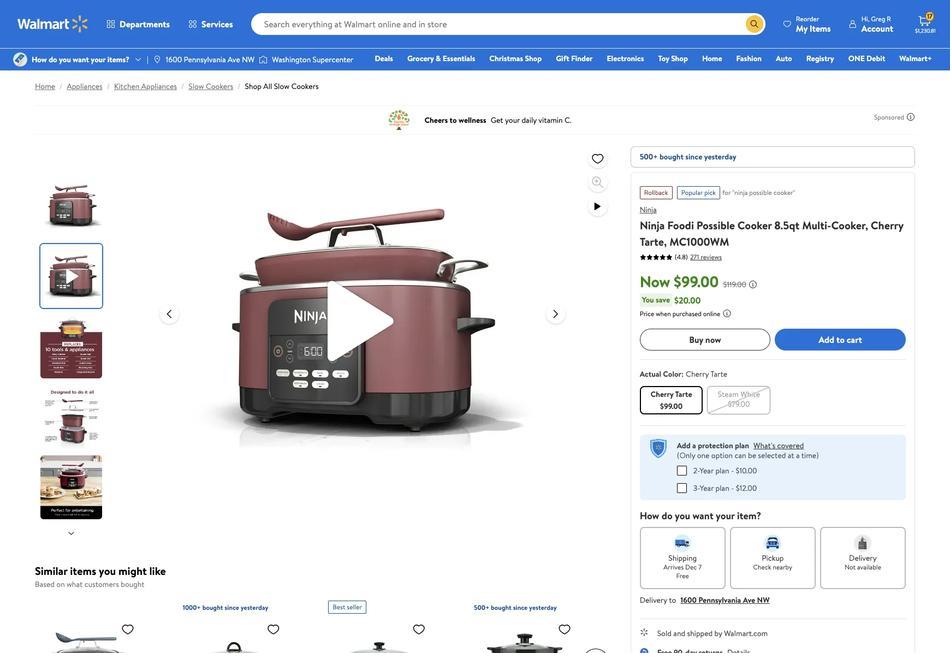 Task type: locate. For each thing, give the bounding box(es) containing it.
1600 right |
[[166, 54, 182, 65]]

1 vertical spatial ninja
[[640, 218, 665, 233]]

1 horizontal spatial tarte
[[711, 369, 728, 380]]

you up intent image for shipping
[[675, 509, 691, 523]]

year right the 3-year plan - $12.00 option at the right bottom of page
[[700, 483, 714, 494]]

0 vertical spatial to
[[837, 334, 845, 346]]

ninja ninja foodi possible cooker 8.5qt multi-cooker, cherry tarte, mc1000wm
[[640, 204, 904, 249]]

0 horizontal spatial appliances
[[67, 81, 103, 92]]

0 horizontal spatial yesterday
[[241, 603, 268, 612]]

1 horizontal spatial yesterday
[[530, 603, 557, 612]]

delivery to 1600 pennsylvania ave nw
[[640, 595, 770, 606]]

- for $12.00
[[732, 483, 735, 494]]

appliances link
[[67, 81, 103, 92]]

product group containing best seller
[[329, 596, 450, 654]]

0 horizontal spatial do
[[49, 54, 57, 65]]

popular pick
[[682, 188, 716, 197]]

pennsylvania up by
[[699, 595, 742, 606]]

 image right |
[[153, 55, 162, 64]]

0 horizontal spatial home
[[35, 81, 55, 92]]

home for home
[[703, 53, 723, 64]]

account
[[862, 22, 894, 34]]

0 horizontal spatial how
[[32, 54, 47, 65]]

ninja foodi possible cooker 8.5qt multi-cooker, cherry tarte, mc1000wm - image 5 of 14 image
[[40, 456, 104, 520]]

$99.00 up $20.00
[[674, 271, 719, 292]]

1 horizontal spatial home
[[703, 53, 723, 64]]

electronics
[[607, 53, 644, 64]]

/ left appliances link
[[60, 81, 63, 92]]

1 vertical spatial want
[[693, 509, 714, 523]]

cherry inside ninja ninja foodi possible cooker 8.5qt multi-cooker, cherry tarte, mc1000wm
[[871, 218, 904, 233]]

2 vertical spatial plan
[[716, 483, 730, 494]]

2 horizontal spatial yesterday
[[705, 151, 737, 162]]

0 vertical spatial ave
[[228, 54, 240, 65]]

1 vertical spatial plan
[[716, 465, 730, 476]]

white
[[741, 389, 761, 400]]

previous media item image
[[163, 307, 176, 320]]

available
[[858, 563, 882, 572]]

add for add a protection plan what's covered (only one option can be selected at a time)
[[677, 440, 691, 451]]

pennsylvania up slow cookers link
[[184, 54, 226, 65]]

3-year plan - $12.00
[[694, 483, 757, 494]]

plan down 2-year plan - $10.00
[[716, 483, 730, 494]]

ave up the walmart.com
[[744, 595, 756, 606]]

- for $10.00
[[732, 465, 735, 476]]

reorder my items
[[797, 14, 832, 34]]

2 horizontal spatial cherry
[[871, 218, 904, 233]]

best seller
[[333, 602, 362, 612]]

0 vertical spatial home
[[703, 53, 723, 64]]

0 horizontal spatial ave
[[228, 54, 240, 65]]

year for 2-
[[700, 465, 714, 476]]

0 horizontal spatial your
[[91, 54, 106, 65]]

plan inside add a protection plan what's covered (only one option can be selected at a time)
[[736, 440, 750, 451]]

yesterday up mainstays 2 qt slow cooker, matte black finish, removeable stoneware pot, model ms54100112165b image
[[530, 603, 557, 612]]

0 horizontal spatial delivery
[[640, 595, 668, 606]]

your left the item?
[[716, 509, 735, 523]]

- left $10.00
[[732, 465, 735, 476]]

1 horizontal spatial product group
[[329, 596, 450, 654]]

0 horizontal spatial want
[[73, 54, 89, 65]]

cherry right :
[[686, 369, 709, 380]]

to left cart
[[837, 334, 845, 346]]

gift finder link
[[551, 52, 598, 64]]

bought inside similar items you might like based on what customers bought
[[121, 579, 145, 590]]

how for how do you want your item?
[[640, 509, 660, 523]]

500+ up rollback
[[640, 151, 658, 162]]

slow right all
[[274, 81, 290, 92]]

1 vertical spatial delivery
[[640, 595, 668, 606]]

0 vertical spatial delivery
[[850, 553, 877, 564]]

home left fashion on the right top of page
[[703, 53, 723, 64]]

bought down might
[[121, 579, 145, 590]]

2 horizontal spatial shop
[[672, 53, 688, 64]]

to down arrives
[[669, 595, 677, 606]]

1 horizontal spatial ave
[[744, 595, 756, 606]]

shop right "toy"
[[672, 53, 688, 64]]

deals link
[[370, 52, 398, 64]]

ad disclaimer and feedback for skylinedisplayad image
[[907, 113, 916, 121]]

1 vertical spatial home
[[35, 81, 55, 92]]

slow down 1600 pennsylvania ave nw at the top of the page
[[189, 81, 204, 92]]

a left one
[[693, 440, 697, 451]]

pickup
[[762, 553, 784, 564]]

2-Year plan - $10.00 checkbox
[[677, 466, 687, 476]]

2 product group from the left
[[329, 596, 450, 654]]

500+ up mainstays 2 qt slow cooker, matte black finish, removeable stoneware pot, model ms54100112165b image
[[474, 603, 490, 612]]

1 vertical spatial how
[[640, 509, 660, 523]]

kitchen appliances link
[[114, 81, 177, 92]]

ave up slow cookers link
[[228, 54, 240, 65]]

1 horizontal spatial cookers
[[291, 81, 319, 92]]

271 reviews link
[[688, 252, 722, 261]]

2 horizontal spatial product group
[[474, 596, 596, 654]]

toy shop link
[[654, 52, 693, 64]]

3 product group from the left
[[474, 596, 596, 654]]

do down the walmart image
[[49, 54, 57, 65]]

/ left slow cookers link
[[181, 81, 184, 92]]

since up popular
[[686, 151, 703, 162]]

1 horizontal spatial do
[[662, 509, 673, 523]]

add left cart
[[819, 334, 835, 346]]

registry
[[807, 53, 835, 64]]

1 horizontal spatial delivery
[[850, 553, 877, 564]]

walmart image
[[17, 15, 89, 33]]

1 vertical spatial do
[[662, 509, 673, 523]]

buy now
[[690, 334, 722, 346]]

you
[[642, 295, 654, 305]]

0 horizontal spatial shop
[[245, 81, 262, 92]]

1 horizontal spatial slow
[[274, 81, 290, 92]]

add to cart
[[819, 334, 863, 346]]

slow
[[189, 81, 204, 92], [274, 81, 290, 92]]

1 vertical spatial your
[[716, 509, 735, 523]]

christmas shop link
[[485, 52, 547, 64]]

you inside similar items you might like based on what customers bought
[[99, 564, 116, 579]]

1 ninja from the top
[[640, 204, 657, 215]]

plan down option
[[716, 465, 730, 476]]

want for item?
[[693, 509, 714, 523]]

(4.8)
[[675, 252, 688, 262]]

shipping
[[669, 553, 697, 564]]

cookers down the washington supercenter
[[291, 81, 319, 92]]

1 vertical spatial 500+ bought since yesterday
[[474, 603, 557, 612]]

crock-pot 7-quart manual slow cooker, black image
[[183, 618, 285, 654]]

plan right option
[[736, 440, 750, 451]]

1 vertical spatial cherry
[[686, 369, 709, 380]]

1 horizontal spatial pennsylvania
[[699, 595, 742, 606]]

1 horizontal spatial shop
[[525, 53, 542, 64]]

1 horizontal spatial how
[[640, 509, 660, 523]]

product group
[[183, 596, 305, 654], [329, 596, 450, 654], [474, 596, 596, 654]]

add inside add a protection plan what's covered (only one option can be selected at a time)
[[677, 440, 691, 451]]

do up shipping
[[662, 509, 673, 523]]

/ left kitchen at the top left
[[107, 81, 110, 92]]

purchased
[[673, 309, 702, 319]]

2 vertical spatial you
[[99, 564, 116, 579]]

mc1000wm
[[670, 234, 730, 249]]

since for "product" group containing 1000+ bought since yesterday
[[225, 603, 239, 612]]

0 horizontal spatial tarte
[[676, 389, 693, 400]]

ninja foodi possible cooker 8.5qt multi-cooker, cherry tarte, mc1000wm image
[[188, 146, 538, 496]]

cart
[[847, 334, 863, 346]]

2 year from the top
[[700, 483, 714, 494]]

since up mainstays 2 qt slow cooker, matte black finish, removeable stoneware pot, model ms54100112165b image
[[513, 603, 528, 612]]

1 vertical spatial 1600
[[681, 595, 697, 606]]

ninja down ninja link
[[640, 218, 665, 233]]

like
[[149, 564, 166, 579]]

dec
[[686, 563, 697, 572]]

grocery & essentials
[[408, 53, 476, 64]]

cherry down color
[[651, 389, 674, 400]]

legal information image
[[723, 309, 732, 318]]

0 horizontal spatial home link
[[35, 81, 55, 92]]

2 / from the left
[[107, 81, 110, 92]]

 image
[[13, 52, 27, 67]]

you up customers
[[99, 564, 116, 579]]

yesterday up for
[[705, 151, 737, 162]]

Walmart Site-Wide search field
[[251, 13, 766, 35]]

1 horizontal spatial cherry
[[686, 369, 709, 380]]

sponsored
[[875, 112, 905, 122]]

3-Year plan - $12.00 checkbox
[[677, 483, 687, 493]]

intent image for shipping image
[[674, 535, 692, 552]]

 image
[[259, 54, 268, 65], [153, 55, 162, 64]]

christmas shop
[[490, 53, 542, 64]]

1 horizontal spatial you
[[99, 564, 116, 579]]

0 vertical spatial home link
[[698, 52, 728, 64]]

0 vertical spatial year
[[700, 465, 714, 476]]

when
[[656, 309, 671, 319]]

washington supercenter
[[272, 54, 354, 65]]

ninja down rollback
[[640, 204, 657, 215]]

shop right christmas
[[525, 53, 542, 64]]

add to favorites list, ninja foodi possible cooker 8.5qt multi-cooker, cherry tarte, mc1000wm image
[[592, 152, 605, 165]]

1 horizontal spatial to
[[837, 334, 845, 346]]

1 vertical spatial -
[[732, 483, 735, 494]]

and
[[674, 628, 686, 639]]

1 vertical spatial 500+
[[474, 603, 490, 612]]

-
[[732, 465, 735, 476], [732, 483, 735, 494]]

nw
[[242, 54, 255, 65], [758, 595, 770, 606]]

0 vertical spatial ninja
[[640, 204, 657, 215]]

want down 3-
[[693, 509, 714, 523]]

add to cart button
[[776, 329, 907, 351]]

0 vertical spatial plan
[[736, 440, 750, 451]]

want
[[73, 54, 89, 65], [693, 509, 714, 523]]

$99.00 down color
[[661, 401, 683, 412]]

a right the at
[[797, 450, 800, 461]]

1 horizontal spatial 500+
[[640, 151, 658, 162]]

mainstays 6 quart oval slow cooker, stainless steel finish, glass lid, model # ms54100112168s image
[[329, 618, 430, 654]]

yesterday up add to favorites list, crock-pot 7-quart manual slow cooker, black image
[[241, 603, 268, 612]]

ninja foodi possible cooker 8.5qt multi-cooker, cherry tarte, mc1000wm - image 4 of 14 image
[[40, 385, 104, 449]]

all
[[264, 81, 272, 92]]

actual
[[640, 369, 662, 380]]

cherry right 'cooker,'
[[871, 218, 904, 233]]

appliances down how do you want your items?
[[67, 81, 103, 92]]

items?
[[107, 54, 130, 65]]

1 horizontal spatial want
[[693, 509, 714, 523]]

tarte down actual color : cherry tarte
[[676, 389, 693, 400]]

1 vertical spatial $99.00
[[661, 401, 683, 412]]

2-
[[694, 465, 700, 476]]

 image up all
[[259, 54, 268, 65]]

how
[[32, 54, 47, 65], [640, 509, 660, 523]]

1000+ bought since yesterday
[[183, 603, 268, 612]]

0 horizontal spatial nw
[[242, 54, 255, 65]]

add inside add to cart button
[[819, 334, 835, 346]]

appliances down |
[[141, 81, 177, 92]]

what's
[[754, 440, 776, 451]]

not
[[845, 563, 856, 572]]

home link left fashion on the right top of page
[[698, 52, 728, 64]]

add left one
[[677, 440, 691, 451]]

0 horizontal spatial  image
[[153, 55, 162, 64]]

1600 down the free
[[681, 595, 697, 606]]

1 vertical spatial year
[[700, 483, 714, 494]]

add to favorites list, mainstays 6 quart oval slow cooker, stainless steel finish, glass lid, model # ms54100112168s image
[[413, 623, 426, 636]]

0 horizontal spatial you
[[59, 54, 71, 65]]

$79.00
[[729, 399, 751, 410]]

selected
[[759, 450, 787, 461]]

hi, greg r account
[[862, 14, 894, 34]]

rollback
[[645, 188, 669, 197]]

ninja foodi possible cooker 8.5qt multi-cooker, cherry tarte, mc1000wm - image 3 of 14 image
[[40, 315, 104, 379]]

shop left all
[[245, 81, 262, 92]]

christmas
[[490, 53, 524, 64]]

you up appliances link
[[59, 54, 71, 65]]

1 horizontal spatial nw
[[758, 595, 770, 606]]

delivery inside delivery not available
[[850, 553, 877, 564]]

tarte up steam
[[711, 369, 728, 380]]

2 horizontal spatial you
[[675, 509, 691, 523]]

delivery not available
[[845, 553, 882, 572]]

reviews
[[701, 252, 722, 261]]

add to favorites list, ninja foodi possiblecooker pro 8.5 quart multi-cooker, blue image
[[121, 623, 134, 636]]

bought right 1000+
[[203, 603, 223, 612]]

delivery down the intent image for delivery
[[850, 553, 877, 564]]

0 horizontal spatial cookers
[[206, 81, 233, 92]]

check
[[754, 563, 772, 572]]

cookers
[[206, 81, 233, 92], [291, 81, 319, 92]]

1 horizontal spatial your
[[716, 509, 735, 523]]

0 horizontal spatial to
[[669, 595, 677, 606]]

(4.8) 271 reviews
[[675, 252, 722, 262]]

1600
[[166, 54, 182, 65], [681, 595, 697, 606]]

1 year from the top
[[700, 465, 714, 476]]

cherry tarte $99.00
[[651, 389, 693, 412]]

2-year plan - $10.00
[[694, 465, 758, 476]]

to inside button
[[837, 334, 845, 346]]

home left appliances link
[[35, 81, 55, 92]]

0 vertical spatial your
[[91, 54, 106, 65]]

0 vertical spatial how
[[32, 54, 47, 65]]

ninja
[[640, 204, 657, 215], [640, 218, 665, 233]]

year for 3-
[[700, 483, 714, 494]]

0 horizontal spatial cherry
[[651, 389, 674, 400]]

0 horizontal spatial slow
[[189, 81, 204, 92]]

0 vertical spatial tarte
[[711, 369, 728, 380]]

your left the items?
[[91, 54, 106, 65]]

cookers down 1600 pennsylvania ave nw at the top of the page
[[206, 81, 233, 92]]

view video image
[[592, 200, 605, 213]]

1 vertical spatial add
[[677, 440, 691, 451]]

500+ bought since yesterday
[[640, 151, 737, 162], [474, 603, 557, 612]]

now $99.00
[[640, 271, 719, 292]]

1 vertical spatial you
[[675, 509, 691, 523]]

next slide for similar items you might like list image
[[583, 649, 609, 654]]

 image for washington supercenter
[[259, 54, 268, 65]]

0 vertical spatial -
[[732, 465, 735, 476]]

0 vertical spatial cherry
[[871, 218, 904, 233]]

toy shop
[[659, 53, 688, 64]]

sold and shipped by walmart.com
[[658, 628, 768, 639]]

0 horizontal spatial add
[[677, 440, 691, 451]]

0 vertical spatial you
[[59, 54, 71, 65]]

1 slow from the left
[[189, 81, 204, 92]]

since up crock-pot 7-quart manual slow cooker, black image
[[225, 603, 239, 612]]

1 vertical spatial tarte
[[676, 389, 693, 400]]

1 horizontal spatial since
[[513, 603, 528, 612]]

1 vertical spatial nw
[[758, 595, 770, 606]]

1 horizontal spatial 1600
[[681, 595, 697, 606]]

- left $12.00
[[732, 483, 735, 494]]

services button
[[179, 11, 242, 37]]

do
[[49, 54, 57, 65], [662, 509, 673, 523]]

delivery up sold
[[640, 595, 668, 606]]

kitchen
[[114, 81, 140, 92]]

ninja foodi possible cooker 8.5qt multi-cooker, cherry tarte, mc1000wm - image 1 of 14 image
[[40, 174, 104, 238]]

year down one
[[700, 465, 714, 476]]

4 / from the left
[[238, 81, 241, 92]]

nw down the 'check' at bottom
[[758, 595, 770, 606]]

1 vertical spatial to
[[669, 595, 677, 606]]

want up appliances link
[[73, 54, 89, 65]]

7
[[699, 563, 702, 572]]

1 product group from the left
[[183, 596, 305, 654]]

one debit link
[[844, 52, 891, 64]]

learn more about strikethrough prices image
[[749, 280, 758, 289]]

/ right slow cookers link
[[238, 81, 241, 92]]

500+ bought since yesterday up mainstays 2 qt slow cooker, matte black finish, removeable stoneware pot, model ms54100112165b image
[[474, 603, 557, 612]]

1 horizontal spatial  image
[[259, 54, 268, 65]]

0 vertical spatial 1600
[[166, 54, 182, 65]]

1 cookers from the left
[[206, 81, 233, 92]]

0 vertical spatial nw
[[242, 54, 255, 65]]

8.5qt
[[775, 218, 800, 233]]

0 vertical spatial do
[[49, 54, 57, 65]]

1 horizontal spatial add
[[819, 334, 835, 346]]

nw up shop all slow cookers link
[[242, 54, 255, 65]]

0 vertical spatial pennsylvania
[[184, 54, 226, 65]]

home link left appliances link
[[35, 81, 55, 92]]

500+ bought since yesterday up popular
[[640, 151, 737, 162]]

you for similar items you might like based on what customers bought
[[99, 564, 116, 579]]

next media item image
[[550, 307, 563, 320]]

intent image for pickup image
[[765, 535, 782, 552]]



Task type: describe. For each thing, give the bounding box(es) containing it.
possible
[[697, 218, 736, 233]]

1000+
[[183, 603, 201, 612]]

(only
[[677, 450, 696, 461]]

multi-
[[803, 218, 832, 233]]

for
[[723, 188, 731, 197]]

"ninja
[[733, 188, 748, 197]]

services
[[202, 18, 233, 30]]

bought up mainstays 2 qt slow cooker, matte black finish, removeable stoneware pot, model ms54100112165b image
[[491, 603, 512, 612]]

sold
[[658, 628, 672, 639]]

registry link
[[802, 52, 840, 64]]

:
[[682, 369, 684, 380]]

shop all slow cookers link
[[245, 81, 319, 92]]

$10.00
[[736, 465, 758, 476]]

$119.00
[[724, 279, 747, 290]]

Search search field
[[251, 13, 766, 35]]

add a protection plan what's covered (only one option can be selected at a time)
[[677, 440, 819, 461]]

essentials
[[443, 53, 476, 64]]

toy
[[659, 53, 670, 64]]

delivery for to
[[640, 595, 668, 606]]

0 horizontal spatial 500+ bought since yesterday
[[474, 603, 557, 612]]

customers
[[85, 579, 119, 590]]

search icon image
[[751, 20, 759, 28]]

$1,230.81
[[916, 27, 936, 34]]

item?
[[738, 509, 762, 523]]

shop for toy shop
[[672, 53, 688, 64]]

similar
[[35, 564, 67, 579]]

now
[[640, 271, 671, 292]]

one
[[698, 450, 710, 461]]

you for how do you want your item?
[[675, 509, 691, 523]]

since for "product" group containing 500+ bought since yesterday
[[513, 603, 528, 612]]

you for how do you want your items?
[[59, 54, 71, 65]]

intent image for delivery image
[[855, 535, 872, 552]]

mainstays 2 qt slow cooker, matte black finish, removeable stoneware pot, model ms54100112165b image
[[474, 618, 576, 654]]

1 appliances from the left
[[67, 81, 103, 92]]

fashion link
[[732, 52, 767, 64]]

covered
[[778, 440, 805, 451]]

3 / from the left
[[181, 81, 184, 92]]

next image image
[[67, 529, 76, 538]]

$20.00
[[675, 294, 701, 306]]

product group containing 1000+ bought since yesterday
[[183, 596, 305, 654]]

ninja foodi possiblecooker pro 8.5 quart multi-cooker, blue image
[[37, 618, 139, 654]]

price
[[640, 309, 655, 319]]

bought up rollback
[[660, 151, 684, 162]]

how do you want your item?
[[640, 509, 762, 523]]

steam
[[718, 389, 739, 400]]

departments
[[120, 18, 170, 30]]

how do you want your items?
[[32, 54, 130, 65]]

ninja foodi possible cooker 8.5qt multi-cooker, cherry tarte, mc1000wm - image 2 of 14 image
[[40, 244, 104, 308]]

protection
[[698, 440, 734, 451]]

how for how do you want your items?
[[32, 54, 47, 65]]

1 horizontal spatial 500+ bought since yesterday
[[640, 151, 737, 162]]

0 horizontal spatial 1600
[[166, 54, 182, 65]]

want for items?
[[73, 54, 89, 65]]

 image for 1600 pennsylvania ave nw
[[153, 55, 162, 64]]

arrives
[[664, 563, 684, 572]]

add for add to cart
[[819, 334, 835, 346]]

at
[[788, 450, 795, 461]]

reorder
[[797, 14, 820, 23]]

0 horizontal spatial a
[[693, 440, 697, 451]]

washington
[[272, 54, 311, 65]]

fashion
[[737, 53, 762, 64]]

items
[[810, 22, 832, 34]]

shipping arrives dec 7 free
[[664, 553, 702, 581]]

on
[[56, 579, 65, 590]]

time)
[[802, 450, 819, 461]]

be
[[749, 450, 757, 461]]

0 vertical spatial 500+
[[640, 151, 658, 162]]

to for add
[[837, 334, 845, 346]]

1 horizontal spatial home link
[[698, 52, 728, 64]]

plan for $12.00
[[716, 483, 730, 494]]

1 vertical spatial ave
[[744, 595, 756, 606]]

1600 pennsylvania ave nw
[[166, 54, 255, 65]]

based
[[35, 579, 55, 590]]

best
[[333, 602, 346, 612]]

wpp logo image
[[649, 439, 669, 459]]

cooker
[[738, 218, 772, 233]]

foodi
[[668, 218, 695, 233]]

cherry inside cherry tarte $99.00
[[651, 389, 674, 400]]

plan for $10.00
[[716, 465, 730, 476]]

&
[[436, 53, 441, 64]]

by
[[715, 628, 723, 639]]

walmart+
[[900, 53, 933, 64]]

my
[[797, 22, 808, 34]]

supercenter
[[313, 54, 354, 65]]

departments button
[[97, 11, 179, 37]]

color
[[664, 369, 682, 380]]

1 vertical spatial home link
[[35, 81, 55, 92]]

do for how do you want your item?
[[662, 509, 673, 523]]

one debit
[[849, 53, 886, 64]]

actual color list
[[638, 384, 909, 417]]

seller
[[347, 602, 362, 612]]

deals
[[375, 53, 393, 64]]

shop for christmas shop
[[525, 53, 542, 64]]

0 horizontal spatial pennsylvania
[[184, 54, 226, 65]]

what
[[67, 579, 83, 590]]

cooker,
[[832, 218, 869, 233]]

2 ninja from the top
[[640, 218, 665, 233]]

hi,
[[862, 14, 870, 23]]

0 horizontal spatial 500+
[[474, 603, 490, 612]]

tarte inside cherry tarte $99.00
[[676, 389, 693, 400]]

zoom image modal image
[[592, 176, 605, 189]]

grocery & essentials link
[[403, 52, 481, 64]]

your for items?
[[91, 54, 106, 65]]

delivery for not
[[850, 553, 877, 564]]

now
[[706, 334, 722, 346]]

product group containing 500+ bought since yesterday
[[474, 596, 596, 654]]

0 vertical spatial $99.00
[[674, 271, 719, 292]]

$99.00 inside cherry tarte $99.00
[[661, 401, 683, 412]]

might
[[119, 564, 147, 579]]

free
[[677, 571, 690, 581]]

buy
[[690, 334, 704, 346]]

1 / from the left
[[60, 81, 63, 92]]

debit
[[867, 53, 886, 64]]

gift finder
[[556, 53, 593, 64]]

shipped
[[688, 628, 713, 639]]

2 slow from the left
[[274, 81, 290, 92]]

do for how do you want your items?
[[49, 54, 57, 65]]

add to favorites list, mainstays 2 qt slow cooker, matte black finish, removeable stoneware pot, model ms54100112165b image
[[558, 623, 572, 636]]

option
[[712, 450, 733, 461]]

$12.00
[[737, 483, 757, 494]]

home / appliances / kitchen appliances / slow cookers / shop all slow cookers
[[35, 81, 319, 92]]

items
[[70, 564, 96, 579]]

home for home / appliances / kitchen appliances / slow cookers / shop all slow cookers
[[35, 81, 55, 92]]

yesterday for crock-pot 7-quart manual slow cooker, black image
[[241, 603, 268, 612]]

walmart+ link
[[895, 52, 938, 64]]

tarte,
[[640, 234, 667, 249]]

1 horizontal spatial a
[[797, 450, 800, 461]]

2 horizontal spatial since
[[686, 151, 703, 162]]

your for item?
[[716, 509, 735, 523]]

save
[[656, 295, 671, 305]]

auto link
[[772, 52, 798, 64]]

add to favorites list, crock-pot 7-quart manual slow cooker, black image
[[267, 623, 280, 636]]

finder
[[572, 53, 593, 64]]

can
[[735, 450, 747, 461]]

yesterday for mainstays 2 qt slow cooker, matte black finish, removeable stoneware pot, model ms54100112165b image
[[530, 603, 557, 612]]

17
[[928, 12, 933, 21]]

what's covered button
[[754, 440, 805, 451]]

to for delivery
[[669, 595, 677, 606]]

2 cookers from the left
[[291, 81, 319, 92]]

3-
[[694, 483, 700, 494]]

1600 pennsylvania ave nw button
[[681, 595, 770, 606]]

2 appliances from the left
[[141, 81, 177, 92]]

for "ninja possible cooker"
[[723, 188, 796, 197]]



Task type: vqa. For each thing, say whether or not it's contained in the screenshot.
the "DIGOXIN"
no



